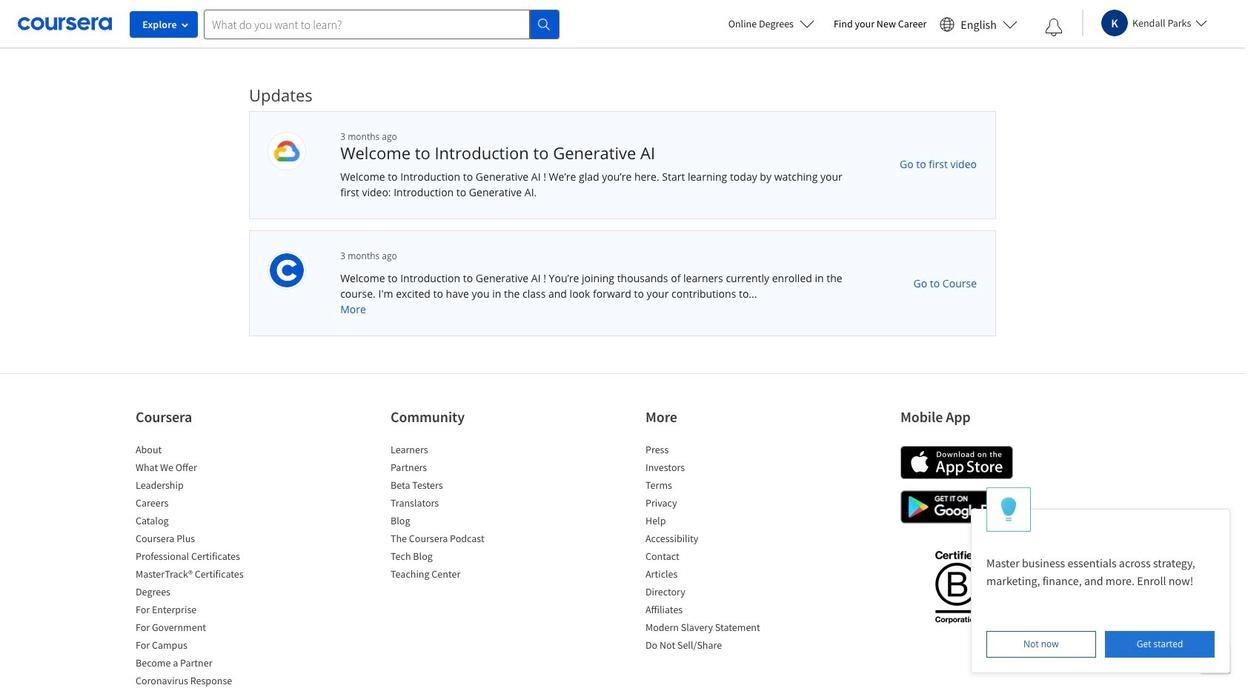 Task type: describe. For each thing, give the bounding box(es) containing it.
download on the app store image
[[901, 446, 1013, 480]]

3 list from the left
[[646, 443, 772, 656]]

What do you want to learn? text field
[[204, 9, 530, 39]]

coursera image
[[18, 12, 112, 36]]

alice element
[[971, 488, 1231, 674]]

get it on google play image
[[901, 491, 1013, 524]]

1 list from the left
[[136, 443, 262, 689]]



Task type: locate. For each thing, give the bounding box(es) containing it.
2 list from the left
[[391, 443, 517, 585]]

lightbulb tip image
[[1001, 497, 1017, 523]]

list item
[[136, 443, 262, 460], [391, 443, 517, 460], [646, 443, 772, 460], [136, 460, 262, 478], [391, 460, 517, 478], [646, 460, 772, 478], [136, 478, 262, 496], [391, 478, 517, 496], [646, 478, 772, 496], [136, 496, 262, 514], [391, 496, 517, 514], [646, 496, 772, 514], [136, 514, 262, 532], [391, 514, 517, 532], [646, 514, 772, 532], [136, 532, 262, 549], [391, 532, 517, 549], [646, 532, 772, 549], [136, 549, 262, 567], [391, 549, 517, 567], [646, 549, 772, 567], [136, 567, 262, 585], [391, 567, 517, 585], [646, 567, 772, 585], [136, 585, 262, 603], [646, 585, 772, 603], [136, 603, 262, 621], [646, 603, 772, 621], [136, 621, 262, 638], [646, 621, 772, 638], [136, 638, 262, 656], [646, 638, 772, 656], [136, 656, 262, 674], [136, 674, 262, 689]]

help center image
[[1207, 650, 1225, 668]]

list
[[136, 443, 262, 689], [391, 443, 517, 585], [646, 443, 772, 656]]

0 horizontal spatial list
[[136, 443, 262, 689]]

None search field
[[204, 9, 560, 39]]

logo of certified b corporation image
[[926, 543, 987, 632]]

2 horizontal spatial list
[[646, 443, 772, 656]]

1 horizontal spatial list
[[391, 443, 517, 585]]



Task type: vqa. For each thing, say whether or not it's contained in the screenshot.
LOGO OF CERTIFIED B CORPORATION
yes



